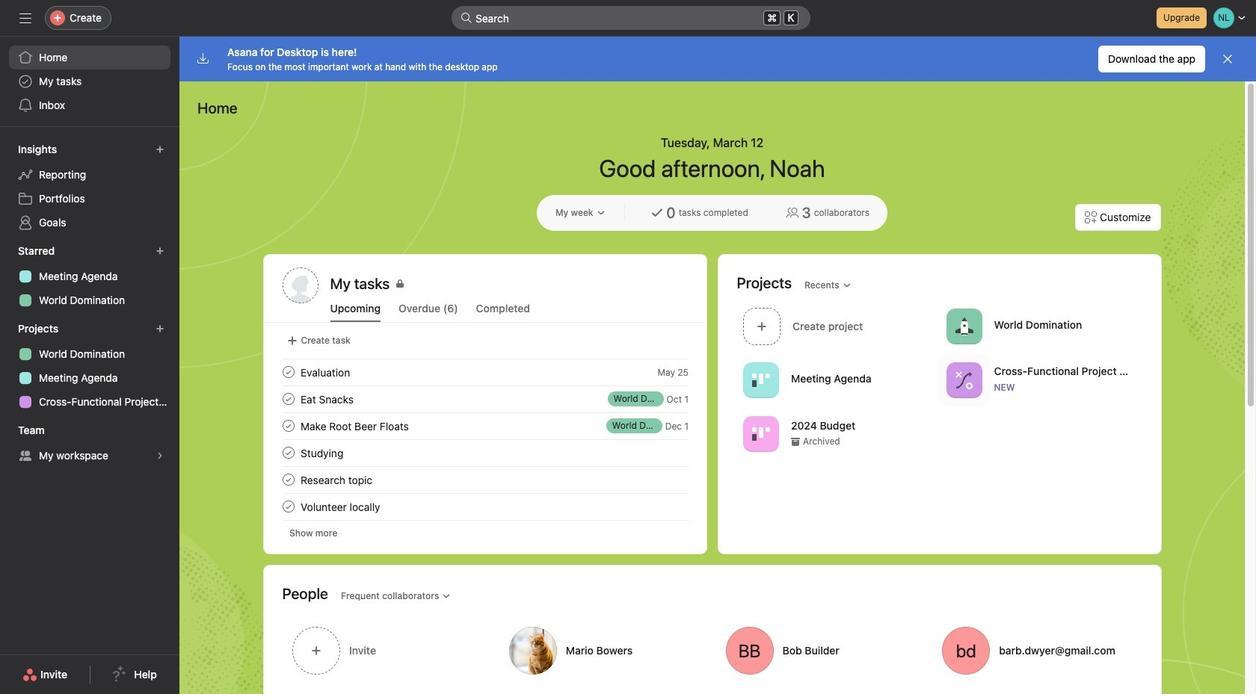 Task type: vqa. For each thing, say whether or not it's contained in the screenshot.
Hide sidebar image
yes



Task type: locate. For each thing, give the bounding box(es) containing it.
1 mark complete checkbox from the top
[[279, 390, 297, 408]]

None field
[[452, 6, 811, 30]]

teams element
[[0, 417, 180, 471]]

0 vertical spatial mark complete image
[[279, 444, 297, 462]]

mark complete image
[[279, 444, 297, 462], [279, 471, 297, 489], [279, 498, 297, 516]]

2 vertical spatial mark complete image
[[279, 498, 297, 516]]

board image
[[752, 371, 770, 389]]

2 mark complete image from the top
[[279, 471, 297, 489]]

mark complete image
[[279, 364, 297, 382], [279, 390, 297, 408], [279, 417, 297, 435]]

3 mark complete image from the top
[[279, 417, 297, 435]]

0 vertical spatial mark complete checkbox
[[279, 364, 297, 382]]

2 mark complete checkbox from the top
[[279, 471, 297, 489]]

see details, my workspace image
[[156, 452, 165, 461]]

2 mark complete image from the top
[[279, 390, 297, 408]]

4 mark complete checkbox from the top
[[279, 498, 297, 516]]

0 vertical spatial mark complete image
[[279, 364, 297, 382]]

2 mark complete checkbox from the top
[[279, 417, 297, 435]]

Mark complete checkbox
[[279, 390, 297, 408], [279, 417, 297, 435], [279, 444, 297, 462], [279, 498, 297, 516]]

Mark complete checkbox
[[279, 364, 297, 382], [279, 471, 297, 489]]

3 mark complete image from the top
[[279, 498, 297, 516]]

1 vertical spatial mark complete checkbox
[[279, 471, 297, 489]]

1 mark complete image from the top
[[279, 364, 297, 382]]

projects element
[[0, 316, 180, 417]]

hide sidebar image
[[19, 12, 31, 24]]

Search tasks, projects, and more text field
[[452, 6, 811, 30]]

rocket image
[[955, 318, 973, 336]]

1 vertical spatial mark complete image
[[279, 390, 297, 408]]

add profile photo image
[[282, 268, 318, 304]]

1 mark complete image from the top
[[279, 444, 297, 462]]

1 vertical spatial mark complete image
[[279, 471, 297, 489]]

2 vertical spatial mark complete image
[[279, 417, 297, 435]]

starred element
[[0, 238, 180, 316]]



Task type: describe. For each thing, give the bounding box(es) containing it.
new project or portfolio image
[[156, 325, 165, 334]]

add items to starred image
[[156, 247, 165, 256]]

line_and_symbols image
[[955, 371, 973, 389]]

new insights image
[[156, 145, 165, 154]]

global element
[[0, 37, 180, 126]]

insights element
[[0, 136, 180, 238]]

prominent image
[[461, 12, 473, 24]]

board image
[[752, 425, 770, 443]]

1 mark complete checkbox from the top
[[279, 364, 297, 382]]

3 mark complete checkbox from the top
[[279, 444, 297, 462]]

dismiss image
[[1222, 53, 1234, 65]]



